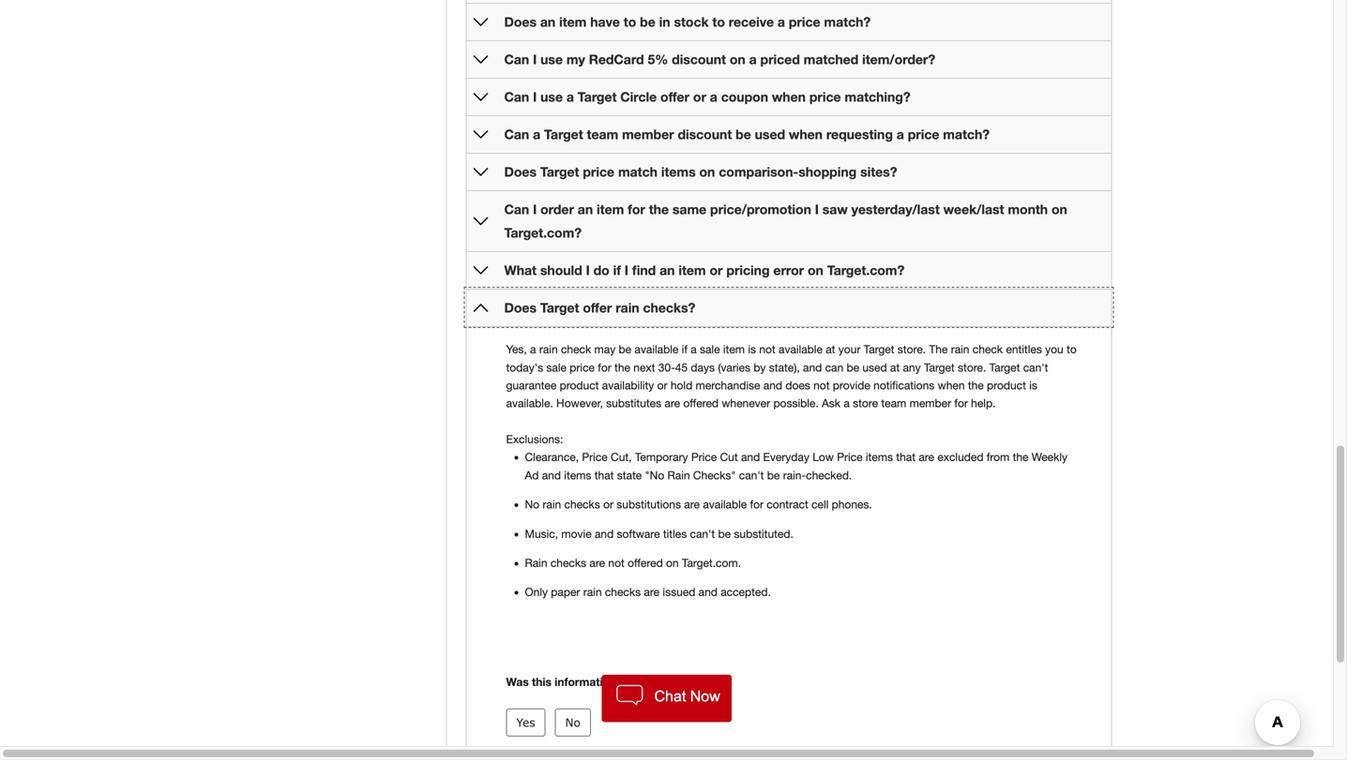 Task type: vqa. For each thing, say whether or not it's contained in the screenshot.
the all to the left
no



Task type: locate. For each thing, give the bounding box(es) containing it.
member down notifications
[[910, 397, 952, 410]]

1 horizontal spatial check
[[973, 343, 1003, 356]]

that down the cut,
[[595, 469, 614, 482]]

be inside clearance, price cut, temporary price cut and everyday low price items that are excluded from the weekly ad and items that state "no rain checks" can't be rain-checked.
[[767, 469, 780, 482]]

0 horizontal spatial sale
[[546, 361, 567, 374]]

chat now
[[654, 689, 720, 706]]

item left have
[[559, 14, 587, 30]]

1 vertical spatial not
[[814, 379, 830, 392]]

available down the checks"
[[703, 498, 747, 512]]

circle arrow e image
[[473, 15, 488, 30], [473, 90, 488, 105], [473, 127, 488, 142], [473, 165, 488, 180], [473, 214, 488, 229]]

are left excluded
[[919, 451, 935, 464]]

whenever
[[722, 397, 770, 410]]

0 vertical spatial if
[[613, 263, 621, 278]]

target.com? down "order"
[[504, 225, 582, 241]]

music,
[[525, 528, 558, 541]]

member down circle
[[622, 127, 674, 142]]

match
[[618, 164, 658, 180]]

4 circle arrow e image from the top
[[473, 165, 488, 180]]

0 horizontal spatial price
[[582, 451, 608, 464]]

1 horizontal spatial used
[[863, 361, 887, 374]]

an right "order"
[[578, 202, 593, 217]]

4 can from the top
[[504, 202, 529, 217]]

0 horizontal spatial check
[[561, 343, 591, 356]]

at
[[826, 343, 836, 356], [890, 361, 900, 374]]

1 can from the top
[[504, 52, 529, 67]]

0 vertical spatial checks
[[564, 498, 600, 512]]

on right month
[[1052, 202, 1068, 217]]

rain
[[668, 469, 690, 482], [525, 557, 548, 570]]

0 vertical spatial items
[[661, 164, 696, 180]]

yes,
[[506, 343, 527, 356]]

a left priced
[[749, 52, 757, 67]]

2 vertical spatial does
[[504, 300, 537, 316]]

can't down entitles
[[1023, 361, 1048, 374]]

1 horizontal spatial if
[[682, 343, 688, 356]]

find
[[632, 263, 656, 278]]

target
[[578, 89, 617, 105], [544, 127, 583, 142], [540, 164, 579, 180], [540, 300, 579, 316], [864, 343, 895, 356], [924, 361, 955, 374], [990, 361, 1020, 374]]

for down match
[[628, 202, 645, 217]]

can i use my redcard 5% discount on a priced matched item/order?
[[504, 52, 936, 67]]

can
[[504, 52, 529, 67], [504, 89, 529, 105], [504, 127, 529, 142], [504, 202, 529, 217]]

for
[[628, 202, 645, 217], [598, 361, 612, 374], [955, 397, 968, 410], [750, 498, 764, 512]]

or left 'substitutions'
[[603, 498, 614, 512]]

store. up any
[[898, 343, 926, 356]]

1 vertical spatial an
[[578, 202, 593, 217]]

None submit
[[506, 710, 546, 738], [555, 710, 591, 738], [506, 710, 546, 738], [555, 710, 591, 738]]

does target offer rain checks? link
[[504, 300, 696, 316]]

discount
[[672, 52, 726, 67], [678, 127, 732, 142]]

can for can i use my redcard 5% discount on a priced matched item/order?
[[504, 52, 529, 67]]

offer
[[661, 89, 690, 105], [583, 300, 612, 316]]

or down "30-"
[[657, 379, 668, 392]]

1 vertical spatial that
[[595, 469, 614, 482]]

temporary
[[635, 451, 688, 464]]

items down clearance,
[[564, 469, 592, 482]]

to
[[624, 14, 636, 30], [713, 14, 725, 30], [1067, 343, 1077, 356]]

2 circle arrow e image from the top
[[473, 90, 488, 105]]

0 vertical spatial not
[[759, 343, 776, 356]]

1 horizontal spatial member
[[910, 397, 952, 410]]

and
[[803, 361, 822, 374], [764, 379, 783, 392], [741, 451, 760, 464], [542, 469, 561, 482], [595, 528, 614, 541], [699, 586, 718, 599]]

0 horizontal spatial not
[[608, 557, 625, 570]]

2 horizontal spatial items
[[866, 451, 893, 464]]

3 price from the left
[[837, 451, 863, 464]]

item up the (varies
[[723, 343, 745, 356]]

1 horizontal spatial at
[[890, 361, 900, 374]]

team down notifications
[[881, 397, 907, 410]]

1 vertical spatial if
[[682, 343, 688, 356]]

can't right the checks"
[[739, 469, 764, 482]]

2 horizontal spatial can't
[[1023, 361, 1048, 374]]

an right 'find'
[[660, 263, 675, 278]]

can for can i order an item for the same price/promotion i saw yesterday/last week/last month on target.com?
[[504, 202, 529, 217]]

helpful?
[[620, 676, 662, 689]]

be left in
[[640, 14, 656, 30]]

are left issued
[[644, 586, 660, 599]]

0 horizontal spatial store.
[[898, 343, 926, 356]]

0 vertical spatial use
[[541, 52, 563, 67]]

5 circle arrow e image from the top
[[473, 214, 488, 229]]

offer right circle
[[661, 89, 690, 105]]

0 horizontal spatial that
[[595, 469, 614, 482]]

does
[[504, 14, 537, 30], [504, 164, 537, 180], [504, 300, 537, 316]]

1 use from the top
[[541, 52, 563, 67]]

checks up the movie
[[564, 498, 600, 512]]

1 horizontal spatial rain
[[668, 469, 690, 482]]

items up phones.
[[866, 451, 893, 464]]

order
[[541, 202, 574, 217]]

1 horizontal spatial available
[[703, 498, 747, 512]]

1 vertical spatial rain
[[525, 557, 548, 570]]

2 vertical spatial items
[[564, 469, 592, 482]]

2 circle arrow e image from the top
[[473, 263, 488, 278]]

0 horizontal spatial items
[[564, 469, 592, 482]]

days
[[691, 361, 715, 374]]

0 vertical spatial offered
[[683, 397, 719, 410]]

a
[[778, 14, 785, 30], [749, 52, 757, 67], [567, 89, 574, 105], [710, 89, 718, 105], [533, 127, 541, 142], [897, 127, 904, 142], [530, 343, 536, 356], [691, 343, 697, 356], [844, 397, 850, 410]]

price down may
[[570, 361, 595, 374]]

match?
[[824, 14, 871, 30], [943, 127, 990, 142]]

0 vertical spatial at
[[826, 343, 836, 356]]

1 vertical spatial offered
[[628, 557, 663, 570]]

guarantee
[[506, 379, 557, 392]]

2 vertical spatial an
[[660, 263, 675, 278]]

items
[[661, 164, 696, 180], [866, 451, 893, 464], [564, 469, 592, 482]]

0 vertical spatial is
[[748, 343, 756, 356]]

1 vertical spatial items
[[866, 451, 893, 464]]

0 horizontal spatial match?
[[824, 14, 871, 30]]

price
[[789, 14, 821, 30], [810, 89, 841, 105], [908, 127, 940, 142], [583, 164, 615, 180], [570, 361, 595, 374]]

price for receive
[[789, 14, 821, 30]]

product up help.
[[987, 379, 1026, 392]]

to right stock
[[713, 14, 725, 30]]

not up ask
[[814, 379, 830, 392]]

1 vertical spatial team
[[881, 397, 907, 410]]

1 vertical spatial store.
[[958, 361, 986, 374]]

available
[[635, 343, 679, 356], [779, 343, 823, 356], [703, 498, 747, 512]]

0 horizontal spatial offered
[[628, 557, 663, 570]]

be right may
[[619, 343, 632, 356]]

3 can from the top
[[504, 127, 529, 142]]

comparison-
[[719, 164, 799, 180]]

be
[[640, 14, 656, 30], [736, 127, 751, 142], [619, 343, 632, 356], [847, 361, 860, 374], [767, 469, 780, 482], [718, 528, 731, 541]]

can inside can i order an item for the same price/promotion i saw yesterday/last week/last month on target.com?
[[504, 202, 529, 217]]

what
[[504, 263, 537, 278]]

2 does from the top
[[504, 164, 537, 180]]

rain
[[616, 300, 640, 316], [539, 343, 558, 356], [951, 343, 970, 356], [543, 498, 561, 512], [583, 586, 602, 599]]

used up comparison-
[[755, 127, 785, 142]]

or inside yes, a rain check may be available if a sale item is not available at your target store. the rain check entitles you to today's sale price for the next 30-45 days (varies by state), and can be used at any target store. target can't guarantee product availability or hold merchandise and does not provide notifications when the product is available. however, substitutes are offered whenever possible. ask a store team member for help.
[[657, 379, 668, 392]]

2 horizontal spatial price
[[837, 451, 863, 464]]

1 vertical spatial member
[[910, 397, 952, 410]]

checks up paper
[[551, 557, 587, 570]]

software
[[617, 528, 660, 541]]

if up the '45'
[[682, 343, 688, 356]]

matched
[[804, 52, 859, 67]]

1 horizontal spatial can't
[[739, 469, 764, 482]]

0 vertical spatial that
[[896, 451, 916, 464]]

not down software
[[608, 557, 625, 570]]

available up "30-"
[[635, 343, 679, 356]]

discount down stock
[[672, 52, 726, 67]]

2 vertical spatial not
[[608, 557, 625, 570]]

a up "order"
[[533, 127, 541, 142]]

0 horizontal spatial to
[[624, 14, 636, 30]]

yesterday/last
[[852, 202, 940, 217]]

team up match
[[587, 127, 619, 142]]

can't inside clearance, price cut, temporary price cut and everyday low price items that are excluded from the weekly ad and items that state "no rain checks" can't be rain-checked.
[[739, 469, 764, 482]]

2 vertical spatial checks
[[605, 586, 641, 599]]

price down the matched at the right of the page
[[810, 89, 841, 105]]

offered
[[683, 397, 719, 410], [628, 557, 663, 570]]

redcard
[[589, 52, 644, 67]]

1 horizontal spatial target.com?
[[827, 263, 905, 278]]

use
[[541, 52, 563, 67], [541, 89, 563, 105]]

sale up days at the right top of page
[[700, 343, 720, 356]]

circle arrow e image for can i use a target circle offer or a coupon when price matching?
[[473, 90, 488, 105]]

requesting
[[827, 127, 893, 142]]

cut
[[720, 451, 738, 464]]

ad
[[525, 469, 539, 482]]

rain right no
[[543, 498, 561, 512]]

member
[[622, 127, 674, 142], [910, 397, 952, 410]]

to right you
[[1067, 343, 1077, 356]]

price left match
[[583, 164, 615, 180]]

price down matching?
[[908, 127, 940, 142]]

price
[[582, 451, 608, 464], [691, 451, 717, 464], [837, 451, 863, 464]]

0 vertical spatial target.com?
[[504, 225, 582, 241]]

rain up only
[[525, 557, 548, 570]]

are
[[665, 397, 680, 410], [919, 451, 935, 464], [684, 498, 700, 512], [590, 557, 605, 570], [644, 586, 660, 599]]

0 vertical spatial store.
[[898, 343, 926, 356]]

0 vertical spatial can't
[[1023, 361, 1048, 374]]

my
[[567, 52, 585, 67]]

0 horizontal spatial available
[[635, 343, 679, 356]]

are inside clearance, price cut, temporary price cut and everyday low price items that are excluded from the weekly ad and items that state "no rain checks" can't be rain-checked.
[[919, 451, 935, 464]]

check left entitles
[[973, 343, 1003, 356]]

pricing
[[727, 263, 770, 278]]

2 use from the top
[[541, 89, 563, 105]]

are inside yes, a rain check may be available if a sale item is not available at your target store. the rain check entitles you to today's sale price for the next 30-45 days (varies by state), and can be used at any target store. target can't guarantee product availability or hold merchandise and does not provide notifications when the product is available. however, substitutes are offered whenever possible. ask a store team member for help.
[[665, 397, 680, 410]]

2 horizontal spatial available
[[779, 343, 823, 356]]

not up by
[[759, 343, 776, 356]]

when down the
[[938, 379, 965, 392]]

3 does from the top
[[504, 300, 537, 316]]

be left the rain-
[[767, 469, 780, 482]]

2 check from the left
[[973, 343, 1003, 356]]

0 vertical spatial match?
[[824, 14, 871, 30]]

for down may
[[598, 361, 612, 374]]

entitles
[[1006, 343, 1042, 356]]

1 vertical spatial used
[[863, 361, 887, 374]]

items up same
[[661, 164, 696, 180]]

1 vertical spatial offer
[[583, 300, 612, 316]]

the right from
[[1013, 451, 1029, 464]]

receive
[[729, 14, 774, 30]]

price up priced
[[789, 14, 821, 30]]

no rain checks or substitutions are available for contract cell phones.
[[525, 498, 872, 512]]

0 vertical spatial does
[[504, 14, 537, 30]]

if inside yes, a rain check may be available if a sale item is not available at your target store. the rain check entitles you to today's sale price for the next 30-45 days (varies by state), and can be used at any target store. target can't guarantee product availability or hold merchandise and does not provide notifications when the product is available. however, substitutes are offered whenever possible. ask a store team member for help.
[[682, 343, 688, 356]]

1 vertical spatial discount
[[678, 127, 732, 142]]

match? up week/last
[[943, 127, 990, 142]]

target.com.
[[682, 557, 741, 570]]

1 horizontal spatial product
[[987, 379, 1026, 392]]

0 vertical spatial circle arrow e image
[[473, 52, 488, 67]]

issued
[[663, 586, 696, 599]]

2 horizontal spatial not
[[814, 379, 830, 392]]

and down state), at top
[[764, 379, 783, 392]]

an
[[540, 14, 556, 30], [578, 202, 593, 217], [660, 263, 675, 278]]

team inside yes, a rain check may be available if a sale item is not available at your target store. the rain check entitles you to today's sale price for the next 30-45 days (varies by state), and can be used at any target store. target can't guarantee product availability or hold merchandise and does not provide notifications when the product is available. however, substitutes are offered whenever possible. ask a store team member for help.
[[881, 397, 907, 410]]

item inside can i order an item for the same price/promotion i saw yesterday/last week/last month on target.com?
[[597, 202, 624, 217]]

an inside can i order an item for the same price/promotion i saw yesterday/last week/last month on target.com?
[[578, 202, 593, 217]]

1 horizontal spatial is
[[1030, 379, 1038, 392]]

product up however,
[[560, 379, 599, 392]]

0 horizontal spatial used
[[755, 127, 785, 142]]

1 horizontal spatial sale
[[700, 343, 720, 356]]

2 horizontal spatial to
[[1067, 343, 1077, 356]]

1 vertical spatial use
[[541, 89, 563, 105]]

check left may
[[561, 343, 591, 356]]

0 horizontal spatial product
[[560, 379, 599, 392]]

priced
[[761, 52, 800, 67]]

do
[[594, 263, 610, 278]]

1 vertical spatial circle arrow e image
[[473, 263, 488, 278]]

be up target.com. at right
[[718, 528, 731, 541]]

the left same
[[649, 202, 669, 217]]

item up "checks?"
[[679, 263, 706, 278]]

item down match
[[597, 202, 624, 217]]

0 horizontal spatial offer
[[583, 300, 612, 316]]

is up by
[[748, 343, 756, 356]]

is
[[748, 343, 756, 356], [1030, 379, 1038, 392]]

0 horizontal spatial member
[[622, 127, 674, 142]]

that left excluded
[[896, 451, 916, 464]]

0 horizontal spatial can't
[[690, 528, 715, 541]]

checks down rain checks are not offered on target.com.
[[605, 586, 641, 599]]

does target offer rain checks?
[[504, 300, 696, 316]]

when up shopping at right
[[789, 127, 823, 142]]

1 circle arrow e image from the top
[[473, 15, 488, 30]]

target.com? down yesterday/last
[[827, 263, 905, 278]]

circle
[[621, 89, 657, 105]]

circle arrow s image
[[473, 301, 488, 316]]

can for can a target team member discount be used when requesting a price match?
[[504, 127, 529, 142]]

checks"
[[693, 469, 736, 482]]

circle arrow e image
[[473, 52, 488, 67], [473, 263, 488, 278]]

and right the movie
[[595, 528, 614, 541]]

team
[[587, 127, 619, 142], [881, 397, 907, 410]]

item
[[559, 14, 587, 30], [597, 202, 624, 217], [679, 263, 706, 278], [723, 343, 745, 356]]

low
[[813, 451, 834, 464]]

are down the hold
[[665, 397, 680, 410]]

1 horizontal spatial offered
[[683, 397, 719, 410]]

on inside can i order an item for the same price/promotion i saw yesterday/last week/last month on target.com?
[[1052, 202, 1068, 217]]

1 horizontal spatial items
[[661, 164, 696, 180]]

offered up the only paper rain checks are issued and accepted.
[[628, 557, 663, 570]]

a left coupon at the right top of the page
[[710, 89, 718, 105]]

0 vertical spatial an
[[540, 14, 556, 30]]

0 vertical spatial rain
[[668, 469, 690, 482]]

does target price match items on comparison-shopping sites?
[[504, 164, 897, 180]]

1 horizontal spatial offer
[[661, 89, 690, 105]]

sale
[[700, 343, 720, 356], [546, 361, 567, 374]]

or
[[693, 89, 706, 105], [710, 263, 723, 278], [657, 379, 668, 392], [603, 498, 614, 512]]

on
[[730, 52, 746, 67], [700, 164, 715, 180], [1052, 202, 1068, 217], [808, 263, 824, 278], [666, 557, 679, 570]]

rain right paper
[[583, 586, 602, 599]]

1 does from the top
[[504, 14, 537, 30]]

i
[[533, 52, 537, 67], [533, 89, 537, 105], [533, 202, 537, 217], [815, 202, 819, 217], [586, 263, 590, 278], [625, 263, 629, 278]]

1 horizontal spatial team
[[881, 397, 907, 410]]

price up the checks"
[[691, 451, 717, 464]]

available up state), at top
[[779, 343, 823, 356]]

rain right "no
[[668, 469, 690, 482]]

0 horizontal spatial target.com?
[[504, 225, 582, 241]]

clearance,
[[525, 451, 579, 464]]

state),
[[769, 361, 800, 374]]

sale up guarantee
[[546, 361, 567, 374]]

yes, a rain check may be available if a sale item is not available at your target store. the rain check entitles you to today's sale price for the next 30-45 days (varies by state), and can be used at any target store. target can't guarantee product availability or hold merchandise and does not provide notifications when the product is available. however, substitutes are offered whenever possible. ask a store team member for help.
[[506, 343, 1077, 410]]

used up the provide
[[863, 361, 887, 374]]

circle arrow e image for can i use my redcard 5% discount on a priced matched item/order?
[[473, 52, 488, 67]]

offered down the hold
[[683, 397, 719, 410]]

1 vertical spatial does
[[504, 164, 537, 180]]

0 vertical spatial used
[[755, 127, 785, 142]]

1 vertical spatial match?
[[943, 127, 990, 142]]

an left have
[[540, 14, 556, 30]]

at up can
[[826, 343, 836, 356]]

a right receive
[[778, 14, 785, 30]]

0 horizontal spatial is
[[748, 343, 756, 356]]

1 vertical spatial is
[[1030, 379, 1038, 392]]

1 horizontal spatial to
[[713, 14, 725, 30]]

2 can from the top
[[504, 89, 529, 105]]

1 vertical spatial can't
[[739, 469, 764, 482]]

1 circle arrow e image from the top
[[473, 52, 488, 67]]

1 horizontal spatial price
[[691, 451, 717, 464]]

1 horizontal spatial match?
[[943, 127, 990, 142]]

3 circle arrow e image from the top
[[473, 127, 488, 142]]

a down my
[[567, 89, 574, 105]]

does
[[786, 379, 811, 392]]



Task type: describe. For each thing, give the bounding box(es) containing it.
provide
[[833, 379, 871, 392]]

for left help.
[[955, 397, 968, 410]]

titles
[[663, 528, 687, 541]]

1 vertical spatial when
[[789, 127, 823, 142]]

30-
[[658, 361, 675, 374]]

phones.
[[832, 498, 872, 512]]

can a target team member discount be used when requesting a price match? link
[[504, 127, 990, 142]]

movie
[[561, 528, 592, 541]]

should
[[540, 263, 582, 278]]

what should i do if i find an item or pricing error on target.com? link
[[504, 263, 905, 278]]

chat now button
[[602, 676, 732, 723]]

a right "requesting"
[[897, 127, 904, 142]]

can for can i use a target circle offer or a coupon when price matching?
[[504, 89, 529, 105]]

0 horizontal spatial if
[[613, 263, 621, 278]]

was this information helpful?
[[506, 676, 662, 689]]

chat now link
[[602, 676, 732, 723]]

can i order an item for the same price/promotion i saw yesterday/last week/last month on target.com? link
[[504, 202, 1068, 241]]

circle arrow e image for can i order an item for the same price/promotion i saw yesterday/last week/last month on target.com?
[[473, 214, 488, 229]]

price for requesting
[[908, 127, 940, 142]]

shopping
[[799, 164, 857, 180]]

1 horizontal spatial that
[[896, 451, 916, 464]]

can i use my redcard 5% discount on a priced matched item/order? link
[[504, 52, 936, 67]]

store
[[853, 397, 878, 410]]

the
[[929, 343, 948, 356]]

be down coupon at the right top of the page
[[736, 127, 751, 142]]

a up days at the right top of page
[[691, 343, 697, 356]]

rain right the
[[951, 343, 970, 356]]

0 horizontal spatial an
[[540, 14, 556, 30]]

cell
[[812, 498, 829, 512]]

help.
[[971, 397, 996, 410]]

offered inside yes, a rain check may be available if a sale item is not available at your target store. the rain check entitles you to today's sale price for the next 30-45 days (varies by state), and can be used at any target store. target can't guarantee product availability or hold merchandise and does not provide notifications when the product is available. however, substitutes are offered whenever possible. ask a store team member for help.
[[683, 397, 719, 410]]

0 vertical spatial team
[[587, 127, 619, 142]]

week/last
[[944, 202, 1004, 217]]

same
[[673, 202, 707, 217]]

0 horizontal spatial rain
[[525, 557, 548, 570]]

substitutions
[[617, 498, 681, 512]]

checks?
[[643, 300, 696, 316]]

error
[[774, 263, 804, 278]]

cut,
[[611, 451, 632, 464]]

1 vertical spatial target.com?
[[827, 263, 905, 278]]

your
[[839, 343, 861, 356]]

0 vertical spatial member
[[622, 127, 674, 142]]

1 vertical spatial checks
[[551, 557, 587, 570]]

and left can
[[803, 361, 822, 374]]

the up availability
[[615, 361, 631, 374]]

saw
[[823, 202, 848, 217]]

1 vertical spatial sale
[[546, 361, 567, 374]]

1 product from the left
[[560, 379, 599, 392]]

45
[[675, 361, 688, 374]]

weekly
[[1032, 451, 1068, 464]]

match? for does an item have to be in stock to receive a price match?
[[824, 14, 871, 30]]

a right ask
[[844, 397, 850, 410]]

target.com? inside can i order an item for the same price/promotion i saw yesterday/last week/last month on target.com?
[[504, 225, 582, 241]]

0 horizontal spatial at
[[826, 343, 836, 356]]

chat
[[654, 689, 686, 706]]

was
[[506, 676, 529, 689]]

for up substituted.
[[750, 498, 764, 512]]

no
[[525, 498, 540, 512]]

be up the provide
[[847, 361, 860, 374]]

does for does an item have to be in stock to receive a price match?
[[504, 14, 537, 30]]

ask
[[822, 397, 841, 410]]

in
[[659, 14, 671, 30]]

on up coupon at the right top of the page
[[730, 52, 746, 67]]

you
[[1045, 343, 1064, 356]]

matching?
[[845, 89, 911, 105]]

clearance, price cut, temporary price cut and everyday low price items that are excluded from the weekly ad and items that state "no rain checks" can't be rain-checked.
[[525, 451, 1068, 482]]

however,
[[556, 397, 603, 410]]

stock
[[674, 14, 709, 30]]

exclusions:
[[506, 433, 563, 446]]

checked.
[[806, 469, 852, 482]]

the inside clearance, price cut, temporary price cut and everyday low price items that are excluded from the weekly ad and items that state "no rain checks" can't be rain-checked.
[[1013, 451, 1029, 464]]

by
[[754, 361, 766, 374]]

circle arrow e image for does an item have to be in stock to receive a price match?
[[473, 15, 488, 30]]

2 vertical spatial can't
[[690, 528, 715, 541]]

1 check from the left
[[561, 343, 591, 356]]

what should i do if i find an item or pricing error on target.com?
[[504, 263, 905, 278]]

price/promotion
[[710, 202, 812, 217]]

1 vertical spatial at
[[890, 361, 900, 374]]

hold
[[671, 379, 693, 392]]

for inside can i order an item for the same price/promotion i saw yesterday/last week/last month on target.com?
[[628, 202, 645, 217]]

item/order?
[[862, 52, 936, 67]]

have
[[590, 14, 620, 30]]

information
[[555, 676, 616, 689]]

rain inside clearance, price cut, temporary price cut and everyday low price items that are excluded from the weekly ad and items that state "no rain checks" can't be rain-checked.
[[668, 469, 690, 482]]

contract
[[767, 498, 809, 512]]

0 vertical spatial when
[[772, 89, 806, 105]]

and right issued
[[699, 586, 718, 599]]

(varies
[[718, 361, 751, 374]]

does target price match items on comparison-shopping sites? link
[[504, 164, 897, 180]]

2 product from the left
[[987, 379, 1026, 392]]

any
[[903, 361, 921, 374]]

1 horizontal spatial store.
[[958, 361, 986, 374]]

the up help.
[[968, 379, 984, 392]]

substituted.
[[734, 528, 794, 541]]

everyday
[[763, 451, 810, 464]]

the inside can i order an item for the same price/promotion i saw yesterday/last week/last month on target.com?
[[649, 202, 669, 217]]

0 vertical spatial offer
[[661, 89, 690, 105]]

circle arrow e image for what should i do if i find an item or pricing error on target.com?
[[473, 263, 488, 278]]

available.
[[506, 397, 553, 410]]

sites?
[[861, 164, 897, 180]]

rain up today's
[[539, 343, 558, 356]]

match? for can a target team member discount be used when requesting a price match?
[[943, 127, 990, 142]]

are down the movie
[[590, 557, 605, 570]]

when inside yes, a rain check may be available if a sale item is not available at your target store. the rain check entitles you to today's sale price for the next 30-45 days (varies by state), and can be used at any target store. target can't guarantee product availability or hold merchandise and does not provide notifications when the product is available. however, substitutes are offered whenever possible. ask a store team member for help.
[[938, 379, 965, 392]]

on right error
[[808, 263, 824, 278]]

and down clearance,
[[542, 469, 561, 482]]

can't inside yes, a rain check may be available if a sale item is not available at your target store. the rain check entitles you to today's sale price for the next 30-45 days (varies by state), and can be used at any target store. target can't guarantee product availability or hold merchandise and does not provide notifications when the product is available. however, substitutes are offered whenever possible. ask a store team member for help.
[[1023, 361, 1048, 374]]

does for does target offer rain checks?
[[504, 300, 537, 316]]

circle arrow e image for can a target team member discount be used when requesting a price match?
[[473, 127, 488, 142]]

on down titles
[[666, 557, 679, 570]]

this
[[532, 676, 552, 689]]

does for does target price match items on comparison-shopping sites?
[[504, 164, 537, 180]]

0 vertical spatial discount
[[672, 52, 726, 67]]

circle arrow e image for does target price match items on comparison-shopping sites?
[[473, 165, 488, 180]]

item inside yes, a rain check may be available if a sale item is not available at your target store. the rain check entitles you to today's sale price for the next 30-45 days (varies by state), and can be used at any target store. target can't guarantee product availability or hold merchandise and does not provide notifications when the product is available. however, substitutes are offered whenever possible. ask a store team member for help.
[[723, 343, 745, 356]]

does an item have to be in stock to receive a price match?
[[504, 14, 871, 30]]

to inside yes, a rain check may be available if a sale item is not available at your target store. the rain check entitles you to today's sale price for the next 30-45 days (varies by state), and can be used at any target store. target can't guarantee product availability or hold merchandise and does not provide notifications when the product is available. however, substitutes are offered whenever possible. ask a store team member for help.
[[1067, 343, 1077, 356]]

music, movie and software titles can't be substituted.
[[525, 528, 794, 541]]

available for a
[[635, 343, 679, 356]]

or left pricing
[[710, 263, 723, 278]]

may
[[594, 343, 616, 356]]

2 horizontal spatial an
[[660, 263, 675, 278]]

5%
[[648, 52, 668, 67]]

a right yes,
[[530, 343, 536, 356]]

now
[[690, 689, 720, 706]]

price for coupon
[[810, 89, 841, 105]]

can
[[825, 361, 844, 374]]

rain checks are not offered on target.com.
[[525, 557, 741, 570]]

are up titles
[[684, 498, 700, 512]]

can i use a target circle offer or a coupon when price matching? link
[[504, 89, 911, 105]]

and right cut
[[741, 451, 760, 464]]

"no
[[645, 469, 665, 482]]

or down can i use my redcard 5% discount on a priced matched item/order? link
[[693, 89, 706, 105]]

state
[[617, 469, 642, 482]]

member inside yes, a rain check may be available if a sale item is not available at your target store. the rain check entitles you to today's sale price for the next 30-45 days (varies by state), and can be used at any target store. target can't guarantee product availability or hold merchandise and does not provide notifications when the product is available. however, substitutes are offered whenever possible. ask a store team member for help.
[[910, 397, 952, 410]]

2 price from the left
[[691, 451, 717, 464]]

can a target team member discount be used when requesting a price match?
[[504, 127, 990, 142]]

only
[[525, 586, 548, 599]]

only paper rain checks are issued and accepted.
[[525, 586, 771, 599]]

paper
[[551, 586, 580, 599]]

from
[[987, 451, 1010, 464]]

price inside yes, a rain check may be available if a sale item is not available at your target store. the rain check entitles you to today's sale price for the next 30-45 days (varies by state), and can be used at any target store. target can't guarantee product availability or hold merchandise and does not provide notifications when the product is available. however, substitutes are offered whenever possible. ask a store team member for help.
[[570, 361, 595, 374]]

today's
[[506, 361, 543, 374]]

coupon
[[721, 89, 769, 105]]

next
[[634, 361, 655, 374]]

availability
[[602, 379, 654, 392]]

used inside yes, a rain check may be available if a sale item is not available at your target store. the rain check entitles you to today's sale price for the next 30-45 days (varies by state), and can be used at any target store. target can't guarantee product availability or hold merchandise and does not provide notifications when the product is available. however, substitutes are offered whenever possible. ask a store team member for help.
[[863, 361, 887, 374]]

use for my
[[541, 52, 563, 67]]

on up same
[[700, 164, 715, 180]]

1 price from the left
[[582, 451, 608, 464]]

use for a
[[541, 89, 563, 105]]

available for contract
[[703, 498, 747, 512]]

substitutes
[[606, 397, 662, 410]]

rain down 'find'
[[616, 300, 640, 316]]



